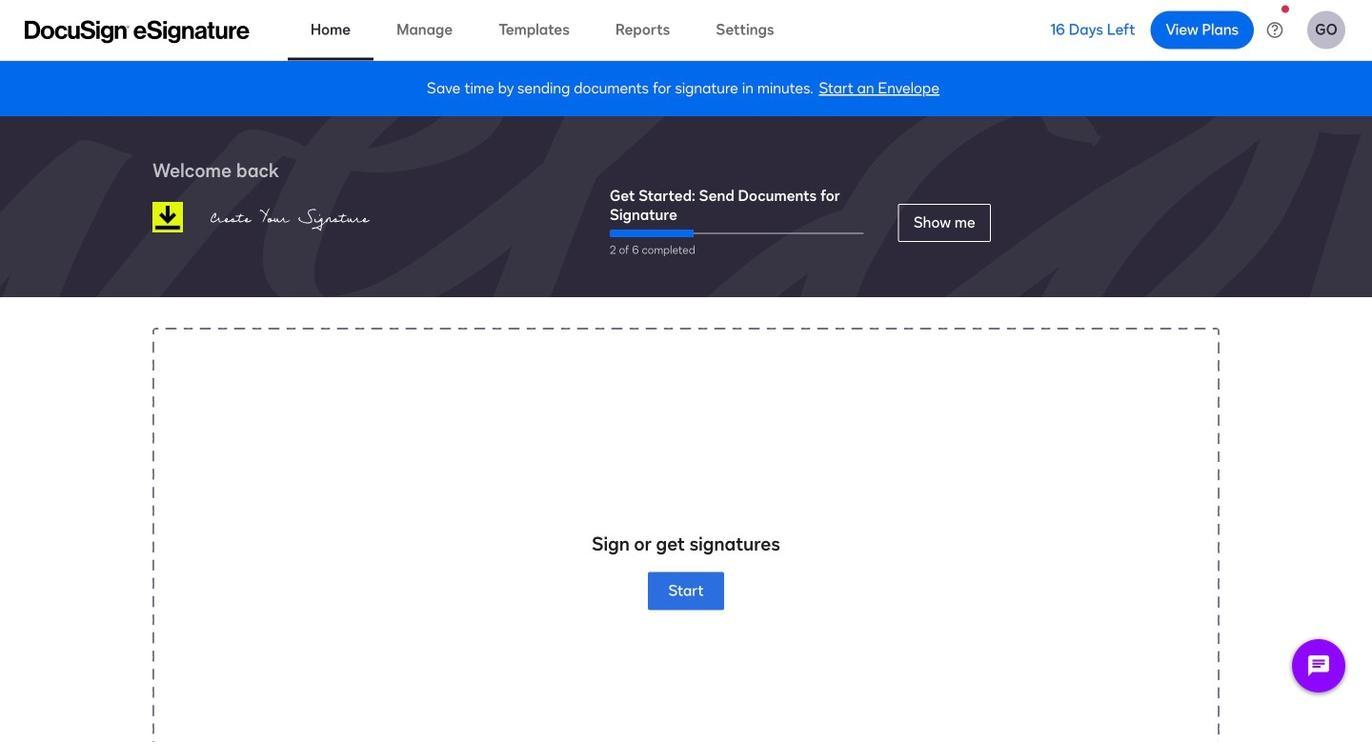 Task type: vqa. For each thing, say whether or not it's contained in the screenshot.
SEARCH SHARED WITH ME text field
no



Task type: locate. For each thing, give the bounding box(es) containing it.
docusign esignature image
[[25, 20, 250, 43]]

docusignlogo image
[[152, 202, 183, 233]]



